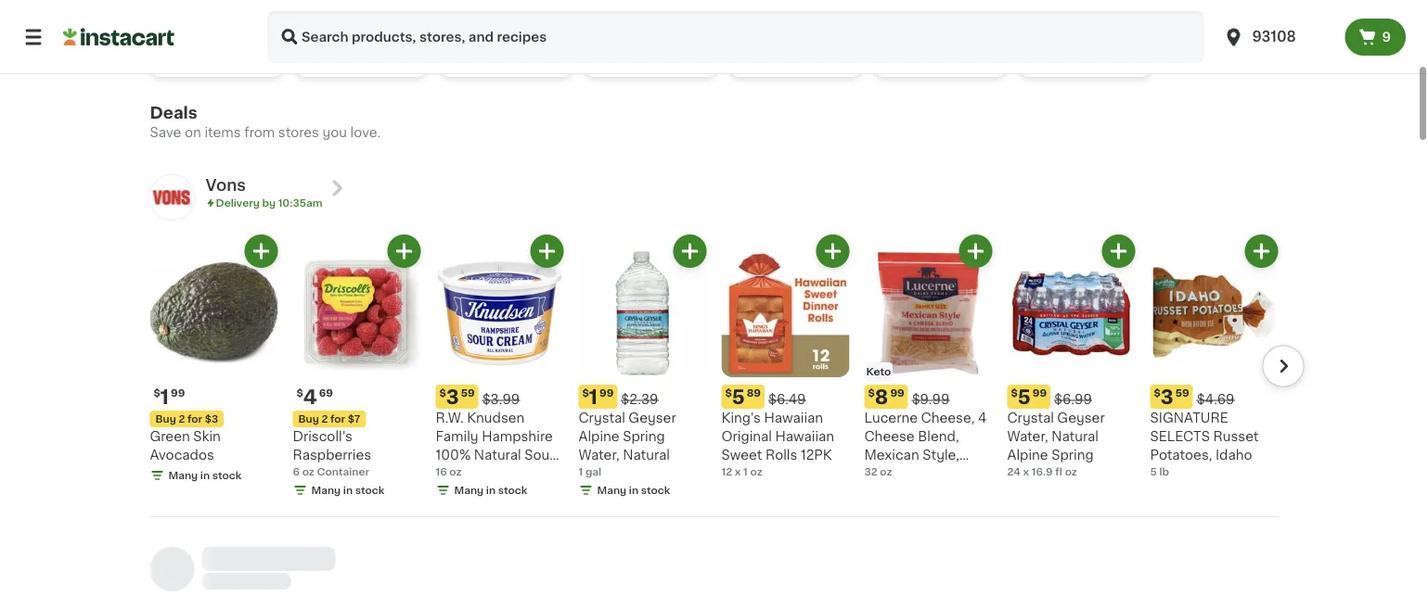 Task type: describe. For each thing, give the bounding box(es) containing it.
geyser inside $ 5 99 $6.99 crystal geyser water, natural alpine spring 24 x 16.9 fl oz
[[1057, 412, 1105, 425]]

cheese,
[[921, 412, 975, 425]]

from
[[244, 126, 275, 139]]

driscoll's raspberries 6 oz container
[[293, 430, 371, 477]]

93108 button
[[1211, 11, 1345, 63]]

green skin avocados
[[150, 430, 221, 462]]

6
[[293, 467, 300, 477]]

blend,
[[918, 430, 959, 443]]

$ 8 99
[[868, 387, 904, 407]]

sour
[[524, 449, 554, 462]]

water, inside $ 5 99 $6.99 crystal geyser water, natural alpine spring 24 x 16.9 fl oz
[[1007, 430, 1048, 443]]

16.9
[[1032, 467, 1053, 477]]

stock for geyser
[[641, 486, 670, 496]]

in down avocados
[[200, 471, 210, 481]]

$ inside $ 5 89
[[725, 388, 732, 398]]

many for 4
[[311, 486, 341, 496]]

add image for $9.99
[[964, 240, 987, 263]]

59 for $4.69
[[1175, 388, 1189, 398]]

raspberries
[[293, 449, 371, 462]]

4 product group from the left
[[579, 235, 707, 498]]

$6.49
[[768, 393, 806, 406]]

1 show stores from the left
[[165, 54, 231, 64]]

skin
[[193, 430, 221, 443]]

for for 1
[[188, 414, 202, 424]]

selects
[[1150, 430, 1210, 443]]

cheese
[[864, 430, 915, 443]]

1 inside crystal geyser alpine spring water, natural 1 gal
[[579, 467, 583, 477]]

$9.99
[[912, 393, 950, 406]]

7 product group from the left
[[1007, 235, 1135, 480]]

1 inside king's hawaiian original hawaiian sweet rolls 12pk 12 x 1 oz
[[743, 467, 748, 477]]

$5.89 original price: $6.49 element
[[721, 385, 850, 409]]

$3.59 original price: $4.69 element
[[1150, 385, 1278, 409]]

add image for r.w. knudsen family hampshire 100% natural sour cream
[[535, 240, 559, 263]]

99 for buy 2 for $3
[[171, 388, 185, 398]]

$1.99 original price: $2.39 element
[[579, 385, 707, 409]]

original
[[721, 430, 772, 443]]

family inside lucerne cheese, 4 cheese blend, mexican style, finely shredded, family size
[[864, 486, 907, 499]]

green
[[150, 430, 190, 443]]

natural inside crystal geyser alpine spring water, natural 1 gal
[[623, 449, 670, 462]]

3 show stores from the left
[[744, 54, 810, 64]]

$8.99 original price: $9.99 element
[[864, 385, 992, 409]]

alpine inside $ 5 99 $6.99 crystal geyser water, natural alpine spring 24 x 16.9 fl oz
[[1007, 449, 1048, 462]]

add card
[[1033, 54, 1082, 64]]

4 $ from the left
[[582, 388, 589, 398]]

89
[[747, 388, 761, 398]]

$3.99
[[482, 393, 520, 406]]

$ inside $ 3 59 $4.69 signature selects russet potatoes, idaho 5 lb
[[1154, 388, 1161, 398]]

3 for r.w.
[[446, 387, 459, 407]]

stock down "skin"
[[212, 471, 242, 481]]

10:35am
[[278, 198, 323, 208]]

12pk
[[801, 449, 832, 462]]

$ 3 59 $3.99 r.w. knudsen family hampshire 100% natural sour cream
[[436, 387, 554, 481]]

add image for driscoll's raspberries
[[393, 240, 416, 263]]

93108 button
[[1222, 11, 1334, 63]]

2 show stores link from the left
[[295, 0, 428, 77]]

69
[[319, 388, 333, 398]]

12
[[721, 467, 732, 477]]

many in stock for 3
[[454, 486, 527, 496]]

99 for $9.99
[[890, 388, 904, 398]]

3 show from the left
[[744, 54, 773, 64]]

$ inside the $ 4 69
[[296, 388, 303, 398]]

finely
[[864, 468, 904, 481]]

items
[[205, 126, 241, 139]]

on
[[185, 126, 201, 139]]

spring inside crystal geyser alpine spring water, natural 1 gal
[[623, 430, 665, 443]]

8 product group from the left
[[1150, 235, 1278, 480]]

deals
[[150, 105, 197, 121]]

knudsen
[[467, 412, 525, 425]]

1 learn more from the left
[[599, 54, 660, 64]]

many in stock down avocados
[[168, 471, 242, 481]]

stock for raspberries
[[355, 486, 385, 496]]

vons
[[206, 178, 246, 193]]

item carousel region
[[124, 235, 1304, 509]]

lucerne cheese, 4 cheese blend, mexican style, finely shredded, family size
[[864, 412, 987, 499]]

spring inside $ 5 99 $6.99 crystal geyser water, natural alpine spring 24 x 16.9 fl oz
[[1052, 449, 1094, 462]]

redeem
[[454, 54, 499, 64]]

buy for 4
[[298, 414, 319, 424]]

9
[[1382, 31, 1391, 44]]

redeem link
[[439, 0, 573, 77]]

16 oz
[[436, 467, 462, 477]]

rolls
[[766, 449, 797, 462]]

2 show from the left
[[309, 54, 339, 64]]

2 for 4
[[322, 414, 328, 424]]

hampshire
[[482, 430, 553, 443]]

add image for king's hawaiian original hawaiian sweet rolls 12pk
[[821, 240, 844, 263]]

$ 3 59 $4.69 signature selects russet potatoes, idaho 5 lb
[[1150, 387, 1259, 477]]

5 for 5
[[732, 387, 745, 407]]

lucerne
[[864, 412, 918, 425]]

crystal inside crystal geyser alpine spring water, natural 1 gal
[[579, 412, 625, 425]]

4 inside lucerne cheese, 4 cheese blend, mexican style, finely shredded, family size
[[978, 412, 987, 425]]

add card link
[[1018, 0, 1152, 77]]

32 oz
[[864, 467, 892, 477]]

r.w.
[[436, 412, 464, 425]]

59 for $3.99
[[461, 388, 475, 398]]

0 vertical spatial hawaiian
[[764, 412, 823, 425]]

instacart logo image
[[63, 26, 174, 48]]

$7
[[348, 414, 360, 424]]

lb
[[1159, 467, 1169, 477]]

add
[[1033, 54, 1055, 64]]

idaho
[[1216, 449, 1252, 462]]

product group containing 8
[[864, 235, 992, 499]]

buy for 1
[[155, 414, 176, 424]]

size
[[910, 486, 937, 499]]

buy 2 for $7
[[298, 414, 360, 424]]

$ 5 89
[[725, 387, 761, 407]]

natural inside $ 3 59 $3.99 r.w. knudsen family hampshire 100% natural sour cream
[[474, 449, 521, 462]]

shredded,
[[907, 468, 974, 481]]

king's
[[721, 412, 761, 425]]

by
[[262, 198, 276, 208]]



Task type: locate. For each thing, give the bounding box(es) containing it.
1 show from the left
[[165, 54, 194, 64]]

6 product group from the left
[[864, 235, 992, 499]]

1 horizontal spatial show stores
[[309, 54, 376, 64]]

stock down crystal geyser alpine spring water, natural 1 gal
[[641, 486, 670, 496]]

59 up signature
[[1175, 388, 1189, 398]]

3 inside $ 3 59 $4.69 signature selects russet potatoes, idaho 5 lb
[[1161, 387, 1174, 407]]

$5.99 original price: $6.99 element
[[1007, 385, 1135, 409]]

delivery by 10:35am
[[216, 198, 323, 208]]

1 $ from the left
[[154, 388, 160, 398]]

$ up signature
[[1154, 388, 1161, 398]]

vons image
[[150, 175, 194, 220]]

geyser
[[629, 412, 676, 425], [1057, 412, 1105, 425]]

5 left lb
[[1150, 467, 1157, 477]]

many down avocados
[[168, 471, 198, 481]]

1
[[160, 387, 169, 407], [589, 387, 598, 407], [579, 467, 583, 477], [743, 467, 748, 477]]

1 $ 1 99 from the left
[[154, 387, 185, 407]]

potatoes,
[[1150, 449, 1212, 462]]

learn more
[[599, 54, 660, 64], [889, 54, 950, 64]]

0 vertical spatial water,
[[1007, 430, 1048, 443]]

1 horizontal spatial alpine
[[1007, 449, 1048, 462]]

1 horizontal spatial x
[[1023, 467, 1029, 477]]

water, up the '24'
[[1007, 430, 1048, 443]]

$ left "69"
[[296, 388, 303, 398]]

1 horizontal spatial crystal
[[1007, 412, 1054, 425]]

2 59 from the left
[[1175, 388, 1189, 398]]

0 horizontal spatial buy
[[155, 414, 176, 424]]

$ 1 99
[[154, 387, 185, 407], [582, 387, 614, 407]]

in down $ 3 59 $3.99 r.w. knudsen family hampshire 100% natural sour cream
[[486, 486, 496, 496]]

$ 4 69
[[296, 387, 333, 407]]

16
[[436, 467, 447, 477]]

0 horizontal spatial learn more
[[599, 54, 660, 64]]

0 horizontal spatial learn more link
[[584, 0, 718, 77]]

4 left "69"
[[303, 387, 317, 407]]

crystal inside $ 5 99 $6.99 crystal geyser water, natural alpine spring 24 x 16.9 fl oz
[[1007, 412, 1054, 425]]

many down cream
[[454, 486, 484, 496]]

2 learn from the left
[[889, 54, 919, 64]]

mexican
[[864, 449, 919, 462]]

x inside king's hawaiian original hawaiian sweet rolls 12pk 12 x 1 oz
[[735, 467, 741, 477]]

1 horizontal spatial learn
[[889, 54, 919, 64]]

4 add image from the left
[[1250, 240, 1273, 263]]

1 geyser from the left
[[629, 412, 676, 425]]

style,
[[923, 449, 960, 462]]

1 horizontal spatial more
[[922, 54, 950, 64]]

1 horizontal spatial natural
[[623, 449, 670, 462]]

2 oz from the left
[[449, 467, 462, 477]]

avocados
[[150, 449, 214, 462]]

3 99 from the left
[[890, 388, 904, 398]]

3 oz from the left
[[750, 467, 762, 477]]

stores inside deals save on items from stores you love.
[[278, 126, 319, 139]]

0 horizontal spatial geyser
[[629, 412, 676, 425]]

save
[[150, 126, 181, 139]]

family down finely
[[864, 486, 907, 499]]

crystal down $5.99 original price: $6.99 element
[[1007, 412, 1054, 425]]

8 $ from the left
[[1154, 388, 1161, 398]]

alpine inside crystal geyser alpine spring water, natural 1 gal
[[579, 430, 620, 443]]

$ inside $ 8 99
[[868, 388, 875, 398]]

spring up fl
[[1052, 449, 1094, 462]]

keto
[[866, 367, 891, 377]]

1 horizontal spatial learn more
[[889, 54, 950, 64]]

1 99 from the left
[[171, 388, 185, 398]]

2 buy from the left
[[298, 414, 319, 424]]

learn
[[599, 54, 630, 64], [889, 54, 919, 64]]

geyser down $6.99 on the right bottom of the page
[[1057, 412, 1105, 425]]

3 $ from the left
[[439, 388, 446, 398]]

59 inside $ 3 59 $3.99 r.w. knudsen family hampshire 100% natural sour cream
[[461, 388, 475, 398]]

x right 12
[[735, 467, 741, 477]]

1 left $2.39
[[589, 387, 598, 407]]

32
[[864, 467, 878, 477]]

0 horizontal spatial natural
[[474, 449, 521, 462]]

1 horizontal spatial water,
[[1007, 430, 1048, 443]]

$3.59 original price: $3.99 element
[[436, 385, 564, 409]]

59 inside $ 3 59 $4.69 signature selects russet potatoes, idaho 5 lb
[[1175, 388, 1189, 398]]

learn more link
[[584, 0, 718, 77], [874, 0, 1007, 77]]

product group containing 4
[[293, 235, 421, 498]]

1 horizontal spatial geyser
[[1057, 412, 1105, 425]]

$ left $6.99 on the right bottom of the page
[[1011, 388, 1018, 398]]

in for 3
[[486, 486, 496, 496]]

59 up r.w.
[[461, 388, 475, 398]]

2 $ 1 99 from the left
[[582, 387, 614, 407]]

many down gal
[[597, 486, 627, 496]]

for left '$3'
[[188, 414, 202, 424]]

many for 3
[[454, 486, 484, 496]]

2 $ from the left
[[296, 388, 303, 398]]

1 show stores link from the left
[[150, 0, 283, 77]]

$ 1 99 up 'buy 2 for $3'
[[154, 387, 185, 407]]

$ 1 99 for buy 2 for $3
[[154, 387, 185, 407]]

in down crystal geyser alpine spring water, natural 1 gal
[[629, 486, 639, 496]]

2 horizontal spatial show stores link
[[729, 0, 863, 77]]

3 inside $ 3 59 $3.99 r.w. knudsen family hampshire 100% natural sour cream
[[446, 387, 459, 407]]

5 left 89
[[732, 387, 745, 407]]

2 show stores from the left
[[309, 54, 376, 64]]

$ left 89
[[725, 388, 732, 398]]

delivery
[[216, 198, 260, 208]]

2 horizontal spatial 5
[[1150, 467, 1157, 477]]

0 vertical spatial spring
[[623, 430, 665, 443]]

1 horizontal spatial spring
[[1052, 449, 1094, 462]]

24
[[1007, 467, 1021, 477]]

3 show stores link from the left
[[729, 0, 863, 77]]

1 horizontal spatial buy
[[298, 414, 319, 424]]

1 horizontal spatial 4
[[978, 412, 987, 425]]

1 vertical spatial family
[[864, 486, 907, 499]]

$ 5 99 $6.99 crystal geyser water, natural alpine spring 24 x 16.9 fl oz
[[1007, 387, 1105, 477]]

many in stock for 1
[[597, 486, 670, 496]]

5 inside $ 5 99 $6.99 crystal geyser water, natural alpine spring 24 x 16.9 fl oz
[[1018, 387, 1031, 407]]

oz
[[302, 467, 314, 477], [449, 467, 462, 477], [750, 467, 762, 477], [880, 467, 892, 477], [1065, 467, 1077, 477]]

$ 1 99 inside $1.99 original price: $2.39 element
[[582, 387, 614, 407]]

1 59 from the left
[[461, 388, 475, 398]]

1 learn more link from the left
[[584, 0, 718, 77]]

0 horizontal spatial 5
[[732, 387, 745, 407]]

alpine
[[579, 430, 620, 443], [1007, 449, 1048, 462]]

1 vertical spatial water,
[[579, 449, 620, 462]]

card
[[1057, 54, 1082, 64]]

many in stock down container
[[311, 486, 385, 496]]

99
[[171, 388, 185, 398], [600, 388, 614, 398], [890, 388, 904, 398], [1033, 388, 1047, 398]]

oz right fl
[[1065, 467, 1077, 477]]

0 horizontal spatial $ 1 99
[[154, 387, 185, 407]]

1 horizontal spatial show
[[309, 54, 339, 64]]

2
[[179, 414, 185, 424], [322, 414, 328, 424]]

2 3 from the left
[[1161, 387, 1174, 407]]

2 learn more link from the left
[[874, 0, 1007, 77]]

family inside $ 3 59 $3.99 r.w. knudsen family hampshire 100% natural sour cream
[[436, 430, 478, 443]]

add image
[[393, 240, 416, 263], [535, 240, 559, 263], [821, 240, 844, 263], [1250, 240, 1273, 263]]

in for 4
[[343, 486, 353, 496]]

None search field
[[267, 11, 1204, 63]]

5 for crystal geyser water, natural alpine spring
[[1018, 387, 1031, 407]]

1 horizontal spatial 2
[[322, 414, 328, 424]]

1 horizontal spatial for
[[330, 414, 345, 424]]

99 left $2.39
[[600, 388, 614, 398]]

gal
[[585, 467, 601, 477]]

0 horizontal spatial crystal
[[579, 412, 625, 425]]

$6.99
[[1054, 393, 1092, 406]]

family up the 100% on the left of the page
[[436, 430, 478, 443]]

5 left $6.99 on the right bottom of the page
[[1018, 387, 1031, 407]]

59
[[461, 388, 475, 398], [1175, 388, 1189, 398]]

2 learn more from the left
[[889, 54, 950, 64]]

0 horizontal spatial for
[[188, 414, 202, 424]]

$ down keto
[[868, 388, 875, 398]]

0 horizontal spatial family
[[436, 430, 478, 443]]

0 horizontal spatial show
[[165, 54, 194, 64]]

1 vertical spatial 4
[[978, 412, 987, 425]]

1 buy from the left
[[155, 414, 176, 424]]

love.
[[350, 126, 381, 139]]

water, up gal
[[579, 449, 620, 462]]

water, inside crystal geyser alpine spring water, natural 1 gal
[[579, 449, 620, 462]]

1 add image from the left
[[393, 240, 416, 263]]

$4.69
[[1197, 393, 1235, 406]]

1 horizontal spatial $ 1 99
[[582, 387, 614, 407]]

king's hawaiian original hawaiian sweet rolls 12pk 12 x 1 oz
[[721, 412, 834, 477]]

1 horizontal spatial family
[[864, 486, 907, 499]]

show
[[165, 54, 194, 64], [309, 54, 339, 64], [744, 54, 773, 64]]

crystal geyser alpine spring water, natural 1 gal
[[579, 412, 676, 477]]

0 vertical spatial family
[[436, 430, 478, 443]]

0 horizontal spatial spring
[[623, 430, 665, 443]]

$ inside $ 5 99 $6.99 crystal geyser water, natural alpine spring 24 x 16.9 fl oz
[[1011, 388, 1018, 398]]

99 inside $ 5 99 $6.99 crystal geyser water, natural alpine spring 24 x 16.9 fl oz
[[1033, 388, 1047, 398]]

many
[[168, 471, 198, 481], [311, 486, 341, 496], [454, 486, 484, 496], [597, 486, 627, 496]]

stock for 3
[[498, 486, 527, 496]]

natural down $2.39
[[623, 449, 670, 462]]

1 horizontal spatial learn more link
[[874, 0, 1007, 77]]

1 down sweet
[[743, 467, 748, 477]]

oz right 6
[[302, 467, 314, 477]]

1 learn from the left
[[599, 54, 630, 64]]

$ up 'buy 2 for $3'
[[154, 388, 160, 398]]

1 horizontal spatial 3
[[1161, 387, 1174, 407]]

x inside $ 5 99 $6.99 crystal geyser water, natural alpine spring 24 x 16.9 fl oz
[[1023, 467, 1029, 477]]

$2.39
[[621, 393, 658, 406]]

1 for from the left
[[188, 414, 202, 424]]

3 for signature
[[1161, 387, 1174, 407]]

oz down sweet
[[750, 467, 762, 477]]

0 horizontal spatial show stores link
[[150, 0, 283, 77]]

99 inside $ 8 99
[[890, 388, 904, 398]]

stock down sour
[[498, 486, 527, 496]]

2 horizontal spatial show
[[744, 54, 773, 64]]

2 horizontal spatial natural
[[1052, 430, 1099, 443]]

1 horizontal spatial show stores link
[[295, 0, 428, 77]]

for left $7
[[330, 414, 345, 424]]

4 oz from the left
[[880, 467, 892, 477]]

0 horizontal spatial show stores
[[165, 54, 231, 64]]

spring down $2.39
[[623, 430, 665, 443]]

99 for $2.39
[[600, 388, 614, 398]]

in for 1
[[629, 486, 639, 496]]

3 product group from the left
[[436, 235, 564, 498]]

1 vertical spatial hawaiian
[[775, 430, 834, 443]]

in
[[200, 471, 210, 481], [343, 486, 353, 496], [486, 486, 496, 496], [629, 486, 639, 496]]

show stores link
[[150, 0, 283, 77], [295, 0, 428, 77], [729, 0, 863, 77]]

you
[[322, 126, 347, 139]]

2 x from the left
[[1023, 467, 1029, 477]]

in down container
[[343, 486, 353, 496]]

hawaiian down $6.49
[[764, 412, 823, 425]]

natural
[[1052, 430, 1099, 443], [474, 449, 521, 462], [623, 449, 670, 462]]

container
[[317, 467, 369, 477]]

deals save on items from stores you love.
[[150, 105, 381, 139]]

oz right "32"
[[880, 467, 892, 477]]

4 99 from the left
[[1033, 388, 1047, 398]]

93108
[[1252, 30, 1296, 44]]

1 more from the left
[[632, 54, 660, 64]]

2 for 1
[[179, 414, 185, 424]]

1 horizontal spatial 59
[[1175, 388, 1189, 398]]

0 horizontal spatial 2
[[179, 414, 185, 424]]

water,
[[1007, 430, 1048, 443], [579, 449, 620, 462]]

2 for from the left
[[330, 414, 345, 424]]

5 oz from the left
[[1065, 467, 1077, 477]]

0 horizontal spatial learn
[[599, 54, 630, 64]]

add image for signature selects russet potatoes, idaho
[[1250, 240, 1273, 263]]

3 add image from the left
[[821, 240, 844, 263]]

1 vertical spatial alpine
[[1007, 449, 1048, 462]]

5 product group from the left
[[721, 235, 850, 480]]

5
[[732, 387, 745, 407], [1018, 387, 1031, 407], [1150, 467, 1157, 477]]

russet
[[1213, 430, 1259, 443]]

add image
[[250, 240, 273, 263], [678, 240, 702, 263], [964, 240, 987, 263], [1107, 240, 1130, 263]]

1 x from the left
[[735, 467, 741, 477]]

2 geyser from the left
[[1057, 412, 1105, 425]]

$ left $2.39
[[582, 388, 589, 398]]

x
[[735, 467, 741, 477], [1023, 467, 1029, 477]]

sweet
[[721, 449, 762, 462]]

0 horizontal spatial x
[[735, 467, 741, 477]]

1 2 from the left
[[179, 414, 185, 424]]

3 add image from the left
[[964, 240, 987, 263]]

buy up green
[[155, 414, 176, 424]]

add image for buy 2 for $3
[[250, 240, 273, 263]]

family
[[436, 430, 478, 443], [864, 486, 907, 499]]

2 99 from the left
[[600, 388, 614, 398]]

many in stock down cream
[[454, 486, 527, 496]]

2 product group from the left
[[293, 235, 421, 498]]

8
[[875, 387, 888, 407]]

100%
[[436, 449, 471, 462]]

many in stock for 4
[[311, 486, 385, 496]]

alpine up gal
[[579, 430, 620, 443]]

cream
[[436, 468, 479, 481]]

4 right cheese,
[[978, 412, 987, 425]]

natural down hampshire at the left of the page
[[474, 449, 521, 462]]

product group
[[150, 235, 278, 483], [293, 235, 421, 498], [436, 235, 564, 498], [579, 235, 707, 498], [721, 235, 850, 480], [864, 235, 992, 499], [1007, 235, 1135, 480], [1150, 235, 1278, 480]]

0 horizontal spatial 59
[[461, 388, 475, 398]]

$ 1 99 for $2.39
[[582, 387, 614, 407]]

99 left $6.99 on the right bottom of the page
[[1033, 388, 1047, 398]]

many in stock down gal
[[597, 486, 670, 496]]

99 right 8
[[890, 388, 904, 398]]

oz inside king's hawaiian original hawaiian sweet rolls 12pk 12 x 1 oz
[[750, 467, 762, 477]]

hawaiian up 12pk
[[775, 430, 834, 443]]

0 vertical spatial 4
[[303, 387, 317, 407]]

1 add image from the left
[[250, 240, 273, 263]]

geyser down $2.39
[[629, 412, 676, 425]]

99 up 'buy 2 for $3'
[[171, 388, 185, 398]]

6 $ from the left
[[868, 388, 875, 398]]

2 up driscoll's
[[322, 414, 328, 424]]

2 horizontal spatial show stores
[[744, 54, 810, 64]]

0 horizontal spatial more
[[632, 54, 660, 64]]

0 horizontal spatial water,
[[579, 449, 620, 462]]

2 more from the left
[[922, 54, 950, 64]]

geyser inside crystal geyser alpine spring water, natural 1 gal
[[629, 412, 676, 425]]

7 $ from the left
[[1011, 388, 1018, 398]]

for for 4
[[330, 414, 345, 424]]

0 vertical spatial alpine
[[579, 430, 620, 443]]

2 2 from the left
[[322, 414, 328, 424]]

1 oz from the left
[[302, 467, 314, 477]]

3 up signature
[[1161, 387, 1174, 407]]

oz right "16"
[[449, 467, 462, 477]]

add image for $2.39
[[678, 240, 702, 263]]

many for 1
[[597, 486, 627, 496]]

1 vertical spatial spring
[[1052, 449, 1094, 462]]

1 crystal from the left
[[579, 412, 625, 425]]

2 add image from the left
[[678, 240, 702, 263]]

crystal down $2.39
[[579, 412, 625, 425]]

many down container
[[311, 486, 341, 496]]

1 up 'buy 2 for $3'
[[160, 387, 169, 407]]

stock
[[212, 471, 242, 481], [355, 486, 385, 496], [498, 486, 527, 496], [641, 486, 670, 496]]

spring
[[623, 430, 665, 443], [1052, 449, 1094, 462]]

5 inside $ 3 59 $4.69 signature selects russet potatoes, idaho 5 lb
[[1150, 467, 1157, 477]]

$
[[154, 388, 160, 398], [296, 388, 303, 398], [439, 388, 446, 398], [582, 388, 589, 398], [725, 388, 732, 398], [868, 388, 875, 398], [1011, 388, 1018, 398], [1154, 388, 1161, 398]]

alpine up the '24'
[[1007, 449, 1048, 462]]

signature
[[1150, 412, 1228, 425]]

4
[[303, 387, 317, 407], [978, 412, 987, 425]]

1 product group from the left
[[150, 235, 278, 483]]

more
[[632, 54, 660, 64], [922, 54, 950, 64]]

Search field
[[267, 11, 1204, 63]]

driscoll's
[[293, 430, 352, 443]]

fl
[[1055, 467, 1062, 477]]

3
[[446, 387, 459, 407], [1161, 387, 1174, 407]]

buy 2 for $3
[[155, 414, 218, 424]]

$ inside $ 3 59 $3.99 r.w. knudsen family hampshire 100% natural sour cream
[[439, 388, 446, 398]]

2 crystal from the left
[[1007, 412, 1054, 425]]

natural inside $ 5 99 $6.99 crystal geyser water, natural alpine spring 24 x 16.9 fl oz
[[1052, 430, 1099, 443]]

$ up r.w.
[[439, 388, 446, 398]]

$ 1 99 left $2.39
[[582, 387, 614, 407]]

buy up driscoll's
[[298, 414, 319, 424]]

2 add image from the left
[[535, 240, 559, 263]]

3 up r.w.
[[446, 387, 459, 407]]

2 up green
[[179, 414, 185, 424]]

1 horizontal spatial 5
[[1018, 387, 1031, 407]]

5 $ from the left
[[725, 388, 732, 398]]

many in stock
[[168, 471, 242, 481], [311, 486, 385, 496], [454, 486, 527, 496], [597, 486, 670, 496]]

4 add image from the left
[[1107, 240, 1130, 263]]

oz inside driscoll's raspberries 6 oz container
[[302, 467, 314, 477]]

x right the '24'
[[1023, 467, 1029, 477]]

oz inside $ 5 99 $6.99 crystal geyser water, natural alpine spring 24 x 16.9 fl oz
[[1065, 467, 1077, 477]]

0 horizontal spatial alpine
[[579, 430, 620, 443]]

$3
[[205, 414, 218, 424]]

stock down container
[[355, 486, 385, 496]]

natural down $6.99 on the right bottom of the page
[[1052, 430, 1099, 443]]

0 horizontal spatial 4
[[303, 387, 317, 407]]

9 button
[[1345, 19, 1406, 56]]

1 3 from the left
[[446, 387, 459, 407]]

1 left gal
[[579, 467, 583, 477]]

0 horizontal spatial 3
[[446, 387, 459, 407]]



Task type: vqa. For each thing, say whether or not it's contained in the screenshot.
THE ESSENTIALS
no



